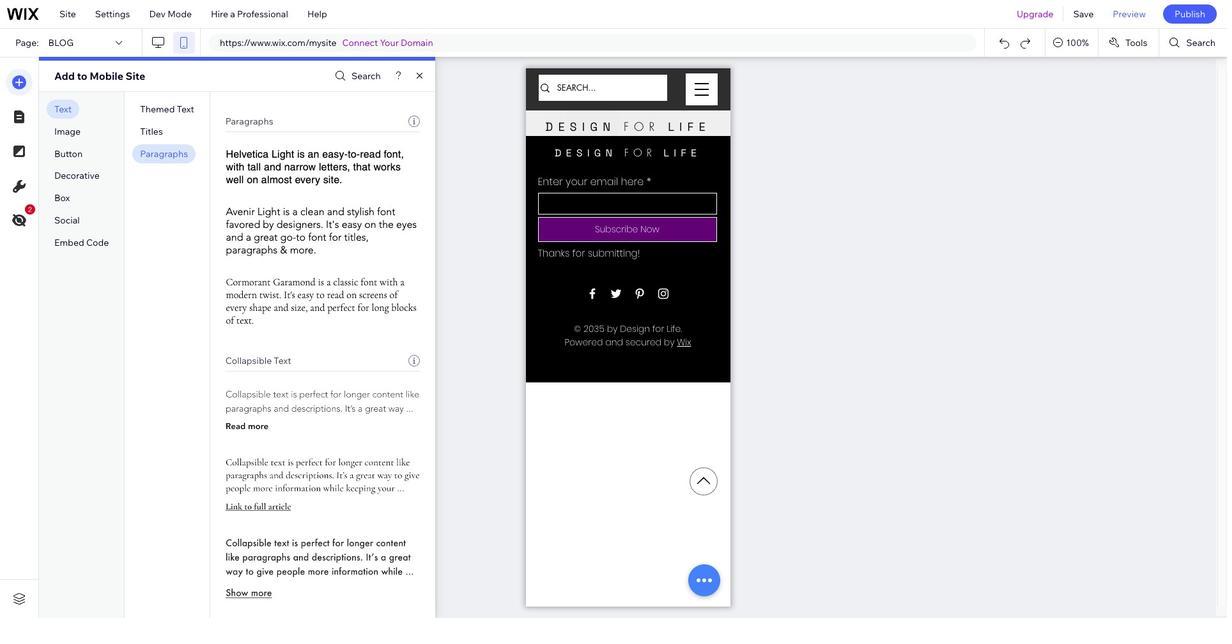 Task type: vqa. For each thing, say whether or not it's contained in the screenshot.
rightmost Layers
no



Task type: describe. For each thing, give the bounding box(es) containing it.
embed code
[[54, 237, 109, 249]]

hire
[[211, 8, 228, 20]]

your
[[380, 37, 399, 49]]

themed
[[140, 104, 175, 115]]

domain
[[401, 37, 433, 49]]

upgrade
[[1017, 8, 1054, 20]]

0 vertical spatial site
[[59, 8, 76, 20]]

2 button
[[6, 205, 35, 234]]

box
[[54, 193, 70, 204]]

blog
[[48, 37, 74, 49]]

image
[[54, 126, 81, 137]]

preview
[[1113, 8, 1146, 20]]

add
[[54, 70, 75, 82]]

themed text
[[140, 104, 194, 115]]

100%
[[1067, 37, 1089, 49]]

a
[[230, 8, 235, 20]]

tools button
[[1099, 29, 1159, 57]]

100% button
[[1046, 29, 1098, 57]]

social
[[54, 215, 80, 226]]

publish button
[[1164, 4, 1217, 24]]

help
[[307, 8, 327, 20]]

embed
[[54, 237, 84, 249]]

decorative
[[54, 170, 100, 182]]

dev
[[149, 8, 166, 20]]

save
[[1074, 8, 1094, 20]]

1 vertical spatial paragraphs
[[140, 148, 188, 160]]

1 vertical spatial site
[[126, 70, 145, 82]]

mobile
[[90, 70, 123, 82]]

tools
[[1126, 37, 1148, 49]]

button
[[54, 148, 83, 160]]



Task type: locate. For each thing, give the bounding box(es) containing it.
site
[[59, 8, 76, 20], [126, 70, 145, 82]]

0 horizontal spatial text
[[54, 104, 72, 115]]

search button
[[1160, 29, 1228, 57], [332, 67, 381, 85]]

collapsible
[[226, 355, 272, 367]]

1 horizontal spatial search
[[1187, 37, 1216, 49]]

text
[[54, 104, 72, 115], [177, 104, 194, 115], [274, 355, 291, 367]]

save button
[[1064, 0, 1104, 28]]

2
[[28, 206, 32, 214]]

1 horizontal spatial search button
[[1160, 29, 1228, 57]]

1 vertical spatial search
[[352, 70, 381, 82]]

1 horizontal spatial site
[[126, 70, 145, 82]]

0 vertical spatial search button
[[1160, 29, 1228, 57]]

0 vertical spatial paragraphs
[[226, 115, 273, 127]]

professional
[[237, 8, 288, 20]]

https://www.wix.com/mysite connect your domain
[[220, 37, 433, 49]]

1 horizontal spatial text
[[177, 104, 194, 115]]

site right mobile
[[126, 70, 145, 82]]

to
[[77, 70, 87, 82]]

text for themed text
[[177, 104, 194, 115]]

search button down the connect
[[332, 67, 381, 85]]

site up blog
[[59, 8, 76, 20]]

1 horizontal spatial paragraphs
[[226, 115, 273, 127]]

settings
[[95, 8, 130, 20]]

titles
[[140, 126, 163, 137]]

search button down the publish button
[[1160, 29, 1228, 57]]

search down publish
[[1187, 37, 1216, 49]]

0 vertical spatial search
[[1187, 37, 1216, 49]]

2 horizontal spatial text
[[274, 355, 291, 367]]

collapsible text
[[226, 355, 291, 367]]

https://www.wix.com/mysite
[[220, 37, 337, 49]]

publish
[[1175, 8, 1206, 20]]

0 horizontal spatial search
[[352, 70, 381, 82]]

add to mobile site
[[54, 70, 145, 82]]

dev mode
[[149, 8, 192, 20]]

text right collapsible
[[274, 355, 291, 367]]

0 horizontal spatial site
[[59, 8, 76, 20]]

hire a professional
[[211, 8, 288, 20]]

text for collapsible text
[[274, 355, 291, 367]]

mode
[[168, 8, 192, 20]]

text right themed at the left of page
[[177, 104, 194, 115]]

text up image
[[54, 104, 72, 115]]

code
[[86, 237, 109, 249]]

preview button
[[1104, 0, 1156, 28]]

search down the connect
[[352, 70, 381, 82]]

0 horizontal spatial search button
[[332, 67, 381, 85]]

search
[[1187, 37, 1216, 49], [352, 70, 381, 82]]

connect
[[342, 37, 378, 49]]

paragraphs
[[226, 115, 273, 127], [140, 148, 188, 160]]

1 vertical spatial search button
[[332, 67, 381, 85]]

0 horizontal spatial paragraphs
[[140, 148, 188, 160]]



